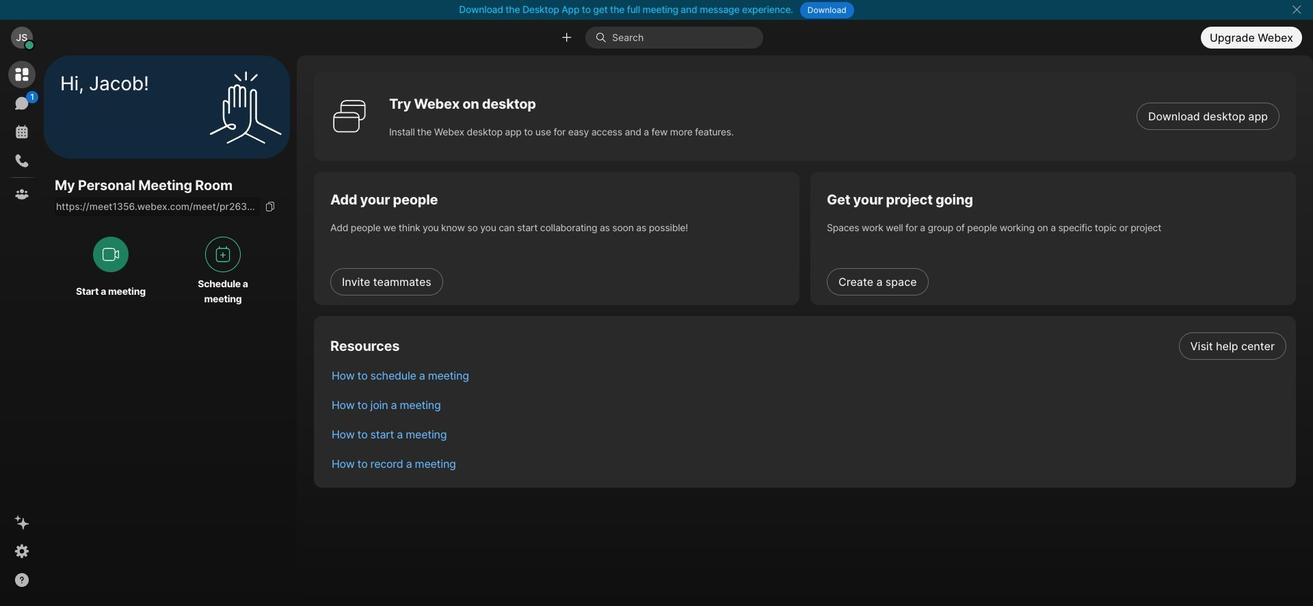 Task type: locate. For each thing, give the bounding box(es) containing it.
two hands high fiving image
[[205, 66, 287, 148]]

list item
[[321, 331, 1297, 361], [321, 361, 1297, 390], [321, 390, 1297, 419], [321, 419, 1297, 449], [321, 449, 1297, 478]]

navigation
[[0, 55, 44, 606]]

webex tab list
[[8, 61, 38, 208]]

None text field
[[55, 197, 260, 216]]

2 list item from the top
[[321, 361, 1297, 390]]



Task type: describe. For each thing, give the bounding box(es) containing it.
1 list item from the top
[[321, 331, 1297, 361]]

5 list item from the top
[[321, 449, 1297, 478]]

4 list item from the top
[[321, 419, 1297, 449]]

3 list item from the top
[[321, 390, 1297, 419]]

cancel_16 image
[[1292, 4, 1303, 15]]



